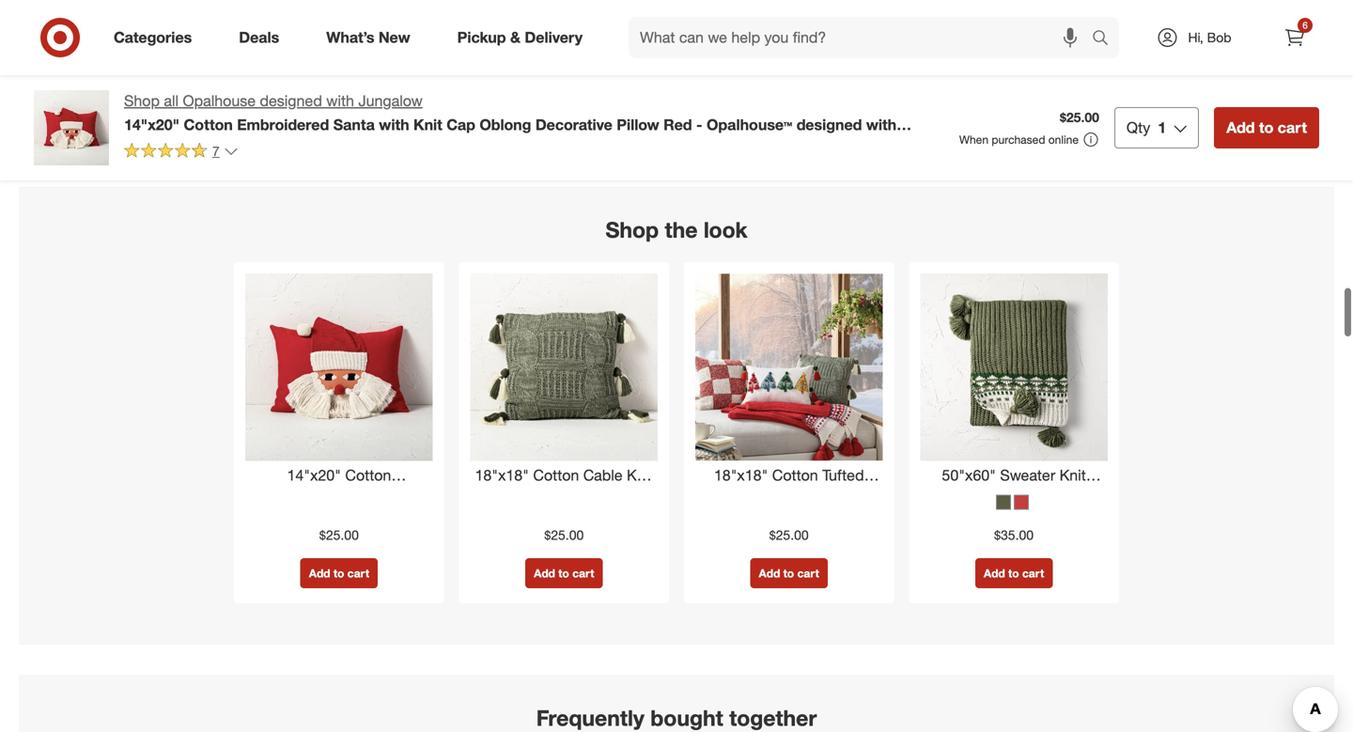 Task type: describe. For each thing, give the bounding box(es) containing it.
image of 14"x20" cotton embroidered santa with knit cap oblong decorative pillow red - opalhouse™ designed with jungalow™ image
[[34, 90, 109, 165]]

&
[[510, 28, 521, 47]]

frequently bought together
[[536, 705, 817, 731]]

qty 1
[[1127, 118, 1167, 137]]

7
[[212, 143, 220, 159]]

2 horizontal spatial with
[[866, 115, 897, 134]]

deals link
[[223, 17, 303, 58]]

qty
[[1127, 118, 1151, 137]]

delivery
[[525, 28, 583, 47]]

new
[[379, 28, 410, 47]]

cap
[[447, 115, 475, 134]]

bob
[[1207, 29, 1232, 46]]

0 horizontal spatial with
[[326, 92, 354, 110]]

knit
[[414, 115, 443, 134]]

what's new link
[[310, 17, 434, 58]]

shop the look
[[606, 217, 748, 243]]

red image
[[1014, 495, 1029, 510]]

santa
[[333, 115, 375, 134]]

pickup & delivery link
[[441, 17, 606, 58]]

hi, bob
[[1188, 29, 1232, 46]]

shop for shop all opalhouse designed with jungalow 14"x20" cotton embroidered santa with knit cap oblong decorative pillow red - opalhouse™ designed with jungalow™
[[124, 92, 160, 110]]

oblong
[[480, 115, 531, 134]]

0 vertical spatial designed
[[260, 92, 322, 110]]

decorative
[[536, 115, 613, 134]]

categories
[[114, 28, 192, 47]]

-
[[696, 115, 703, 134]]

opalhouse™
[[707, 115, 793, 134]]

hi,
[[1188, 29, 1204, 46]]

frequently
[[536, 705, 645, 731]]



Task type: locate. For each thing, give the bounding box(es) containing it.
look
[[704, 217, 748, 243]]

$25.00
[[1060, 109, 1100, 126], [319, 527, 359, 543], [544, 527, 584, 543], [770, 527, 809, 543]]

the
[[665, 217, 698, 243]]

opalhouse
[[183, 92, 256, 110]]

deals
[[239, 28, 279, 47]]

pickup
[[457, 28, 506, 47]]

add to cart
[[54, 48, 114, 62], [437, 48, 498, 62], [629, 48, 689, 62], [821, 48, 881, 62], [1012, 48, 1073, 62], [1227, 118, 1307, 137], [309, 566, 369, 580], [534, 566, 594, 580], [759, 566, 819, 580], [984, 566, 1044, 580]]

shop inside shop all opalhouse designed with jungalow 14"x20" cotton embroidered santa with knit cap oblong decorative pillow red - opalhouse™ designed with jungalow™
[[124, 92, 160, 110]]

to
[[78, 48, 89, 62], [462, 48, 472, 62], [653, 48, 664, 62], [845, 48, 856, 62], [1037, 48, 1048, 62], [1259, 118, 1274, 137], [333, 566, 344, 580], [558, 566, 569, 580], [783, 566, 794, 580], [1008, 566, 1019, 580]]

cotton
[[184, 115, 233, 134]]

all
[[164, 92, 179, 110]]

1 horizontal spatial designed
[[797, 115, 862, 134]]

1
[[1158, 118, 1167, 137]]

with down what can we help you find? suggestions appear below search box
[[866, 115, 897, 134]]

what's
[[326, 28, 374, 47]]

pillow
[[617, 115, 659, 134]]

7 link
[[124, 142, 239, 163]]

designed up embroidered
[[260, 92, 322, 110]]

designed
[[260, 92, 322, 110], [797, 115, 862, 134]]

14"x20" cotton embroidered santa with knit cap oblong decorative pillow red - opalhouse™ designed with jungalow™ image
[[245, 274, 433, 461], [245, 274, 433, 461]]

when purchased online
[[959, 133, 1079, 147]]

designed right opalhouse™
[[797, 115, 862, 134]]

1 horizontal spatial with
[[379, 115, 409, 134]]

shop for shop the look
[[606, 217, 659, 243]]

0 horizontal spatial designed
[[260, 92, 322, 110]]

together
[[729, 705, 817, 731]]

categories link
[[98, 17, 215, 58]]

shop up 14"x20"
[[124, 92, 160, 110]]

pickup & delivery
[[457, 28, 583, 47]]

add to cart button
[[45, 40, 123, 70], [429, 40, 506, 70], [620, 40, 698, 70], [812, 40, 889, 70], [1004, 40, 1081, 70], [1214, 107, 1320, 149], [300, 558, 378, 588], [526, 558, 603, 588], [751, 558, 828, 588], [976, 558, 1053, 588]]

purchased
[[992, 133, 1046, 147]]

$35.00
[[995, 527, 1034, 543]]

jungalow
[[358, 92, 423, 110]]

with
[[326, 92, 354, 110], [379, 115, 409, 134], [866, 115, 897, 134]]

shop
[[124, 92, 160, 110], [606, 217, 659, 243]]

What can we help you find? suggestions appear below search field
[[629, 17, 1097, 58]]

6 link
[[1274, 17, 1316, 58]]

search button
[[1084, 17, 1129, 62]]

what's new
[[326, 28, 410, 47]]

with up santa
[[326, 92, 354, 110]]

green image
[[996, 495, 1011, 510]]

0 vertical spatial shop
[[124, 92, 160, 110]]

with down jungalow
[[379, 115, 409, 134]]

shop all opalhouse designed with jungalow 14"x20" cotton embroidered santa with knit cap oblong decorative pillow red - opalhouse™ designed with jungalow™
[[124, 92, 897, 153]]

jungalow™
[[124, 134, 202, 153]]

add
[[54, 48, 75, 62], [437, 48, 458, 62], [629, 48, 650, 62], [821, 48, 842, 62], [1012, 48, 1034, 62], [1227, 118, 1255, 137], [309, 566, 330, 580], [534, 566, 555, 580], [759, 566, 780, 580], [984, 566, 1005, 580]]

1 vertical spatial designed
[[797, 115, 862, 134]]

18"x18" cotton cable knit with pom pom tassels square decorative pillow green - opalhouse™ designed with jungalow™ image
[[471, 274, 658, 461], [471, 274, 658, 461]]

1 horizontal spatial shop
[[606, 217, 659, 243]]

14"x20"
[[124, 115, 180, 134]]

shop left the
[[606, 217, 659, 243]]

when
[[959, 133, 989, 147]]

18"x18" cotton tufted christmas checkerboard oblong lumbar decorative pillow - opalhouse™ designed with jungalow™ image
[[696, 274, 883, 461], [696, 274, 883, 461]]

cart
[[92, 48, 114, 62], [476, 48, 498, 62], [667, 48, 689, 62], [859, 48, 881, 62], [1051, 48, 1073, 62], [1278, 118, 1307, 137], [347, 566, 369, 580], [572, 566, 594, 580], [797, 566, 819, 580], [1022, 566, 1044, 580]]

red
[[664, 115, 692, 134]]

0 horizontal spatial shop
[[124, 92, 160, 110]]

online
[[1049, 133, 1079, 147]]

search
[[1084, 30, 1129, 48]]

6
[[1303, 19, 1308, 31]]

embroidered
[[237, 115, 329, 134]]

1 vertical spatial shop
[[606, 217, 659, 243]]

50"x60" sweater knit throw blanket - opalhouse™ designed with jungalow™ image
[[921, 274, 1108, 461], [921, 274, 1108, 461]]

bought
[[651, 705, 723, 731]]



Task type: vqa. For each thing, say whether or not it's contained in the screenshot.
middle a
no



